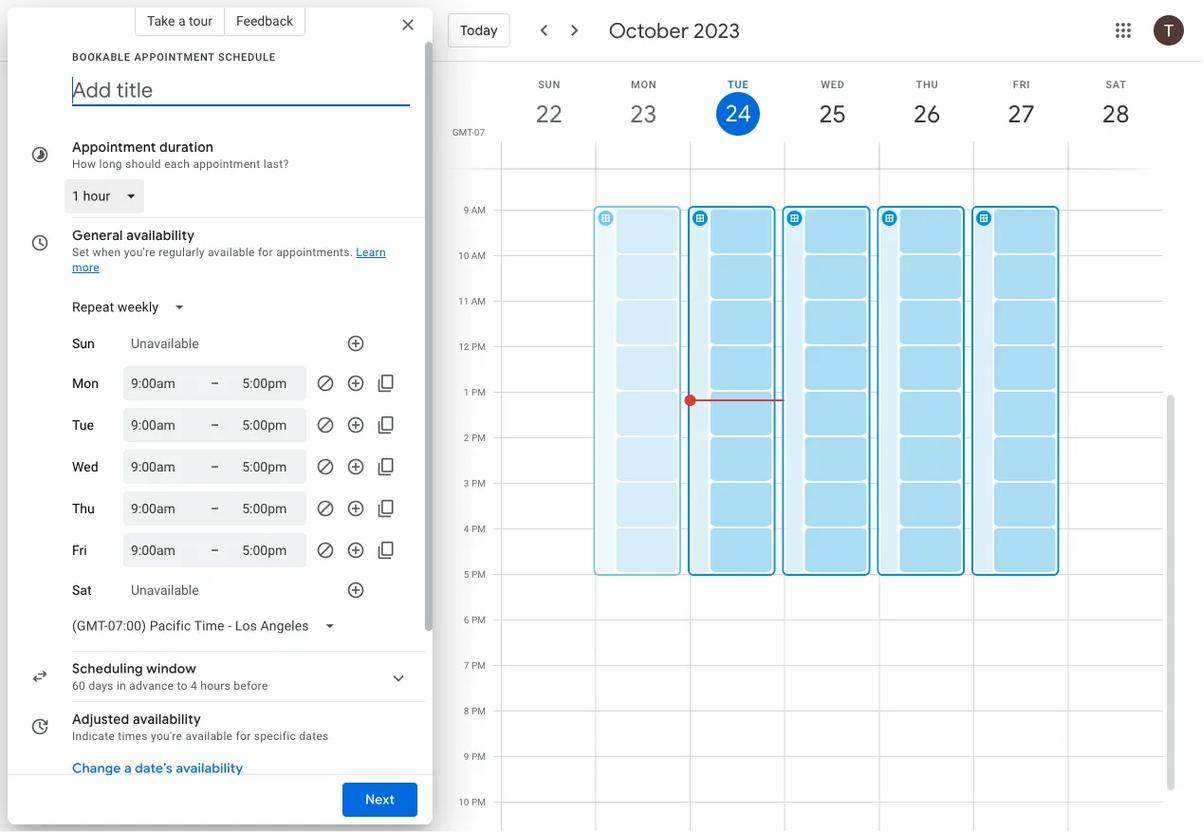 Task type: describe. For each thing, give the bounding box(es) containing it.
07
[[474, 126, 485, 138]]

9 for 9 pm
[[464, 751, 469, 763]]

– for tue
[[211, 417, 219, 433]]

sat for sat
[[72, 582, 92, 598]]

am for 9 am
[[471, 205, 486, 216]]

27 column header
[[974, 62, 1069, 168]]

9 am
[[464, 205, 486, 216]]

learn
[[356, 246, 386, 259]]

0 vertical spatial you're
[[124, 246, 156, 259]]

unavailable for sat
[[131, 582, 199, 598]]

more
[[72, 261, 100, 274]]

tue 24
[[724, 78, 750, 129]]

pm for 3 pm
[[472, 478, 486, 489]]

monday, october 23 element
[[622, 92, 666, 136]]

next
[[365, 792, 395, 809]]

advance
[[129, 680, 174, 693]]

mon 23
[[629, 78, 657, 130]]

next button
[[342, 777, 418, 823]]

mon for mon 23
[[631, 78, 657, 90]]

10 pm
[[459, 797, 486, 808]]

fri for fri 27
[[1013, 78, 1031, 90]]

in
[[117, 680, 126, 693]]

take a tour
[[147, 13, 212, 28]]

appointment
[[72, 139, 156, 156]]

End time on Wednesdays text field
[[242, 456, 299, 478]]

wed 25
[[818, 78, 845, 130]]

– for thu
[[211, 501, 219, 516]]

2 pm
[[464, 432, 486, 444]]

times
[[118, 730, 148, 743]]

9 for 9 am
[[464, 205, 469, 216]]

0 vertical spatial for
[[258, 246, 273, 259]]

appointments.
[[276, 246, 353, 259]]

Start time on Fridays text field
[[131, 539, 188, 562]]

feedback button
[[225, 6, 306, 36]]

11
[[458, 296, 469, 307]]

days
[[89, 680, 114, 693]]

you're inside adjusted availability indicate times you're available for specific dates
[[151, 730, 182, 743]]

available inside adjusted availability indicate times you're available for specific dates
[[186, 730, 233, 743]]

today button
[[448, 8, 510, 53]]

schedule
[[218, 51, 276, 63]]

4 inside scheduling window 60 days in advance to 4 hours before
[[191, 680, 197, 693]]

fri for fri
[[72, 543, 87, 558]]

pm for 4 pm
[[472, 523, 486, 535]]

6 pm
[[464, 615, 486, 626]]

appointment duration how long should each appointment last?
[[72, 139, 289, 171]]

2
[[464, 432, 469, 444]]

End time on Mondays text field
[[242, 372, 299, 395]]

a for take
[[178, 13, 186, 28]]

learn more
[[72, 246, 386, 274]]

pm for 10 pm
[[472, 797, 486, 808]]

take a tour button
[[135, 6, 225, 36]]

pm for 9 pm
[[472, 751, 486, 763]]

when
[[93, 246, 121, 259]]

25
[[818, 98, 845, 130]]

availability inside button
[[176, 760, 243, 777]]

24 column header
[[690, 62, 786, 168]]

duration
[[159, 139, 214, 156]]

End time on Tuesdays text field
[[242, 414, 299, 437]]

Start time on Tuesdays text field
[[131, 414, 188, 437]]

last?
[[264, 158, 289, 171]]

pm for 8 pm
[[472, 706, 486, 717]]

8 for 8 pm
[[464, 706, 469, 717]]

specific
[[254, 730, 296, 743]]

appointment
[[134, 51, 215, 63]]

feedback
[[236, 13, 293, 28]]

general
[[72, 227, 123, 244]]

23 column header
[[596, 62, 691, 168]]

gmt-
[[452, 126, 474, 138]]

saturday, october 28 element
[[1094, 92, 1138, 136]]

set when you're regularly available for appointments.
[[72, 246, 353, 259]]

regularly
[[159, 246, 205, 259]]

thu 26
[[912, 78, 940, 130]]

End time on Fridays text field
[[242, 539, 299, 562]]

learn more link
[[72, 246, 386, 274]]

Start time on Thursdays text field
[[131, 497, 188, 520]]

Start time on Wednesdays text field
[[131, 456, 188, 478]]

thu for thu 26
[[916, 78, 939, 90]]

each
[[164, 158, 190, 171]]

60
[[72, 680, 85, 693]]

10 am
[[458, 250, 486, 261]]

wednesday, october 25 element
[[811, 92, 855, 136]]

sunday, october 22 element
[[527, 92, 571, 136]]

– for mon
[[211, 375, 219, 391]]

set
[[72, 246, 89, 259]]



Task type: locate. For each thing, give the bounding box(es) containing it.
wed up wednesday, october 25 element
[[821, 78, 845, 90]]

date's
[[135, 760, 173, 777]]

a for change
[[124, 760, 132, 777]]

tue inside tue 24
[[728, 78, 749, 90]]

12
[[459, 341, 469, 353]]

mon for mon
[[72, 376, 99, 391]]

sat 28
[[1101, 78, 1129, 130]]

2 vertical spatial availability
[[176, 760, 243, 777]]

9 up 10 pm
[[464, 751, 469, 763]]

thu up "thursday, october 26" element
[[916, 78, 939, 90]]

2 8 from the top
[[464, 706, 469, 717]]

6
[[464, 615, 469, 626]]

tue for tue
[[72, 417, 94, 433]]

26
[[912, 98, 940, 130]]

for
[[258, 246, 273, 259], [236, 730, 251, 743]]

wed inside wed 25
[[821, 78, 845, 90]]

2 9 from the top
[[464, 751, 469, 763]]

wed
[[821, 78, 845, 90], [72, 459, 98, 475]]

0 horizontal spatial a
[[124, 760, 132, 777]]

fri inside fri 27
[[1013, 78, 1031, 90]]

1 vertical spatial fri
[[72, 543, 87, 558]]

available down hours
[[186, 730, 233, 743]]

a left tour
[[178, 13, 186, 28]]

pm for 2 pm
[[472, 432, 486, 444]]

9 pm
[[464, 751, 486, 763]]

7 pm from the top
[[472, 615, 486, 626]]

1 vertical spatial sat
[[72, 582, 92, 598]]

tue up '24'
[[728, 78, 749, 90]]

to
[[177, 680, 188, 693]]

october
[[609, 17, 689, 44]]

hours
[[201, 680, 231, 693]]

scheduling
[[72, 661, 143, 678]]

5 – from the top
[[211, 542, 219, 558]]

– right the start time on tuesdays text box
[[211, 417, 219, 433]]

3 – from the top
[[211, 459, 219, 475]]

wed for wed 25
[[821, 78, 845, 90]]

10 pm from the top
[[472, 751, 486, 763]]

9 up 10 am
[[464, 205, 469, 216]]

3 pm from the top
[[472, 432, 486, 444]]

tue left the start time on tuesdays text box
[[72, 417, 94, 433]]

am down 9 am at the left of page
[[471, 250, 486, 261]]

am for 8 am
[[471, 159, 486, 170]]

28
[[1101, 98, 1129, 130]]

0 horizontal spatial for
[[236, 730, 251, 743]]

am right 11
[[471, 296, 486, 307]]

tour
[[189, 13, 212, 28]]

1 horizontal spatial wed
[[821, 78, 845, 90]]

sun for sun
[[72, 336, 95, 351]]

1 vertical spatial unavailable
[[131, 582, 199, 598]]

1 unavailable from the top
[[131, 336, 199, 351]]

– for wed
[[211, 459, 219, 475]]

sun down more
[[72, 336, 95, 351]]

sat up the saturday, october 28 "element"
[[1106, 78, 1127, 90]]

thu for thu
[[72, 501, 95, 517]]

2 – from the top
[[211, 417, 219, 433]]

0 vertical spatial available
[[208, 246, 255, 259]]

0 horizontal spatial tue
[[72, 417, 94, 433]]

sat up scheduling
[[72, 582, 92, 598]]

sat
[[1106, 78, 1127, 90], [72, 582, 92, 598]]

2 10 from the top
[[459, 797, 469, 808]]

a left date's
[[124, 760, 132, 777]]

9
[[464, 205, 469, 216], [464, 751, 469, 763]]

1 horizontal spatial tue
[[728, 78, 749, 90]]

1 vertical spatial sun
[[72, 336, 95, 351]]

27
[[1007, 98, 1034, 130]]

22 column header
[[501, 62, 597, 168]]

End time on Thursdays text field
[[242, 497, 299, 520]]

dates
[[299, 730, 329, 743]]

window
[[146, 661, 196, 678]]

pm for 6 pm
[[472, 615, 486, 626]]

unavailable
[[131, 336, 199, 351], [131, 582, 199, 598]]

for left specific
[[236, 730, 251, 743]]

am down 8 am
[[471, 205, 486, 216]]

wed for wed
[[72, 459, 98, 475]]

october 2023
[[609, 17, 740, 44]]

unavailable down the start time on fridays text field
[[131, 582, 199, 598]]

– left end time on thursdays text box
[[211, 501, 219, 516]]

grid
[[440, 62, 1179, 832]]

fri up friday, october 27 element
[[1013, 78, 1031, 90]]

availability up the regularly
[[126, 227, 195, 244]]

scheduling window 60 days in advance to 4 hours before
[[72, 661, 268, 693]]

tuesday, october 24, today element
[[716, 92, 760, 136]]

pm down 8 pm
[[472, 751, 486, 763]]

24
[[724, 99, 750, 129]]

0 horizontal spatial thu
[[72, 501, 95, 517]]

1 horizontal spatial mon
[[631, 78, 657, 90]]

friday, october 27 element
[[1000, 92, 1044, 136]]

1 horizontal spatial sat
[[1106, 78, 1127, 90]]

0 horizontal spatial sun
[[72, 336, 95, 351]]

bookable
[[72, 51, 131, 63]]

0 vertical spatial 8
[[464, 159, 469, 170]]

6 pm from the top
[[472, 569, 486, 580]]

1 horizontal spatial a
[[178, 13, 186, 28]]

1 vertical spatial availability
[[133, 711, 201, 728]]

sun 22
[[534, 78, 562, 130]]

for left appointments.
[[258, 246, 273, 259]]

pm right 1
[[472, 387, 486, 398]]

1 vertical spatial 8
[[464, 706, 469, 717]]

4 down 3
[[464, 523, 469, 535]]

5
[[464, 569, 469, 580]]

take
[[147, 13, 175, 28]]

pm down 7 pm
[[472, 706, 486, 717]]

8 down the gmt-07 at the left top of page
[[464, 159, 469, 170]]

1 pm from the top
[[472, 341, 486, 353]]

1 8 from the top
[[464, 159, 469, 170]]

Add title text field
[[72, 76, 410, 104]]

4 right to
[[191, 680, 197, 693]]

2023
[[694, 17, 740, 44]]

grid containing 22
[[440, 62, 1179, 832]]

fri 27
[[1007, 78, 1034, 130]]

0 horizontal spatial 4
[[191, 680, 197, 693]]

pm right 7
[[472, 660, 486, 671]]

appointment
[[193, 158, 260, 171]]

0 vertical spatial 10
[[458, 250, 469, 261]]

1 vertical spatial you're
[[151, 730, 182, 743]]

available right the regularly
[[208, 246, 255, 259]]

mon left start time on mondays text box
[[72, 376, 99, 391]]

1 vertical spatial 4
[[191, 680, 197, 693]]

11 pm from the top
[[472, 797, 486, 808]]

0 horizontal spatial sat
[[72, 582, 92, 598]]

10 up 11
[[458, 250, 469, 261]]

10 for 10 am
[[458, 250, 469, 261]]

0 vertical spatial fri
[[1013, 78, 1031, 90]]

sun inside sun 22
[[538, 78, 561, 90]]

sun for sun 22
[[538, 78, 561, 90]]

1 9 from the top
[[464, 205, 469, 216]]

1 vertical spatial wed
[[72, 459, 98, 475]]

1 am from the top
[[471, 159, 486, 170]]

8 am
[[464, 159, 486, 170]]

8 down 7
[[464, 706, 469, 717]]

Start time on Mondays text field
[[131, 372, 188, 395]]

0 vertical spatial a
[[178, 13, 186, 28]]

1 vertical spatial thu
[[72, 501, 95, 517]]

tue
[[728, 78, 749, 90], [72, 417, 94, 433]]

4 pm from the top
[[472, 478, 486, 489]]

availability
[[126, 227, 195, 244], [133, 711, 201, 728], [176, 760, 243, 777]]

sat inside sat 28
[[1106, 78, 1127, 90]]

availability inside adjusted availability indicate times you're available for specific dates
[[133, 711, 201, 728]]

change a date's availability
[[72, 760, 243, 777]]

2 pm from the top
[[472, 387, 486, 398]]

pm down "9 pm"
[[472, 797, 486, 808]]

gmt-07
[[452, 126, 485, 138]]

pm down 3 pm
[[472, 523, 486, 535]]

adjusted
[[72, 711, 129, 728]]

change
[[72, 760, 121, 777]]

– left the end time on wednesdays text box
[[211, 459, 219, 475]]

9 pm from the top
[[472, 706, 486, 717]]

–
[[211, 375, 219, 391], [211, 417, 219, 433], [211, 459, 219, 475], [211, 501, 219, 516], [211, 542, 219, 558]]

8 pm
[[464, 706, 486, 717]]

1 horizontal spatial 4
[[464, 523, 469, 535]]

1 horizontal spatial fri
[[1013, 78, 1031, 90]]

3
[[464, 478, 469, 489]]

8 for 8 am
[[464, 159, 469, 170]]

pm right 6
[[472, 615, 486, 626]]

4 pm
[[464, 523, 486, 535]]

thu
[[916, 78, 939, 90], [72, 501, 95, 517]]

you're up the change a date's availability button
[[151, 730, 182, 743]]

mon up monday, october 23 element
[[631, 78, 657, 90]]

None field
[[65, 179, 152, 214], [65, 290, 200, 325], [65, 609, 351, 643], [65, 179, 152, 214], [65, 290, 200, 325], [65, 609, 351, 643]]

unavailable up start time on mondays text box
[[131, 336, 199, 351]]

pm right 3
[[472, 478, 486, 489]]

1 vertical spatial tue
[[72, 417, 94, 433]]

2 am from the top
[[471, 205, 486, 216]]

23
[[629, 98, 656, 130]]

4 am from the top
[[471, 296, 486, 307]]

1 vertical spatial 10
[[459, 797, 469, 808]]

sat for sat 28
[[1106, 78, 1127, 90]]

fri left the start time on fridays text field
[[72, 543, 87, 558]]

today
[[460, 22, 498, 39]]

should
[[125, 158, 161, 171]]

0 horizontal spatial fri
[[72, 543, 87, 558]]

pm for 5 pm
[[472, 569, 486, 580]]

a
[[178, 13, 186, 28], [124, 760, 132, 777]]

am for 11 am
[[471, 296, 486, 307]]

0 vertical spatial sat
[[1106, 78, 1127, 90]]

5 pm from the top
[[472, 523, 486, 535]]

am down 07
[[471, 159, 486, 170]]

adjusted availability indicate times you're available for specific dates
[[72, 711, 329, 743]]

0 horizontal spatial mon
[[72, 376, 99, 391]]

10 down "9 pm"
[[459, 797, 469, 808]]

wed left start time on wednesdays text field in the bottom of the page
[[72, 459, 98, 475]]

1 vertical spatial a
[[124, 760, 132, 777]]

0 vertical spatial mon
[[631, 78, 657, 90]]

22
[[534, 98, 562, 130]]

26 column header
[[879, 62, 975, 168]]

0 vertical spatial thu
[[916, 78, 939, 90]]

8 pm from the top
[[472, 660, 486, 671]]

1 10 from the top
[[458, 250, 469, 261]]

availability for adjusted
[[133, 711, 201, 728]]

1 vertical spatial 9
[[464, 751, 469, 763]]

before
[[234, 680, 268, 693]]

availability down to
[[133, 711, 201, 728]]

12 pm
[[459, 341, 486, 353]]

– right start time on mondays text box
[[211, 375, 219, 391]]

general availability
[[72, 227, 195, 244]]

– for fri
[[211, 542, 219, 558]]

pm for 12 pm
[[472, 341, 486, 353]]

you're
[[124, 246, 156, 259], [151, 730, 182, 743]]

11 am
[[458, 296, 486, 307]]

availability for general
[[126, 227, 195, 244]]

unavailable for sun
[[131, 336, 199, 351]]

sun up sunday, october 22 element
[[538, 78, 561, 90]]

4 – from the top
[[211, 501, 219, 516]]

indicate
[[72, 730, 115, 743]]

25 column header
[[785, 62, 880, 168]]

5 pm
[[464, 569, 486, 580]]

10
[[458, 250, 469, 261], [459, 797, 469, 808]]

0 vertical spatial unavailable
[[131, 336, 199, 351]]

3 am from the top
[[471, 250, 486, 261]]

change a date's availability button
[[65, 752, 251, 786]]

1
[[464, 387, 469, 398]]

7
[[464, 660, 469, 671]]

0 vertical spatial sun
[[538, 78, 561, 90]]

1 vertical spatial available
[[186, 730, 233, 743]]

mon inside mon 23
[[631, 78, 657, 90]]

bookable appointment schedule
[[72, 51, 276, 63]]

am
[[471, 159, 486, 170], [471, 205, 486, 216], [471, 250, 486, 261], [471, 296, 486, 307]]

1 pm
[[464, 387, 486, 398]]

thu inside thu 26
[[916, 78, 939, 90]]

1 horizontal spatial sun
[[538, 78, 561, 90]]

1 horizontal spatial thu
[[916, 78, 939, 90]]

10 for 10 pm
[[459, 797, 469, 808]]

28 column header
[[1068, 62, 1164, 168]]

pm right 5
[[472, 569, 486, 580]]

0 horizontal spatial wed
[[72, 459, 98, 475]]

fri
[[1013, 78, 1031, 90], [72, 543, 87, 558]]

0 vertical spatial 9
[[464, 205, 469, 216]]

4
[[464, 523, 469, 535], [191, 680, 197, 693]]

pm for 7 pm
[[472, 660, 486, 671]]

– right the start time on fridays text field
[[211, 542, 219, 558]]

pm right the 12
[[472, 341, 486, 353]]

you're down general availability
[[124, 246, 156, 259]]

how
[[72, 158, 96, 171]]

1 vertical spatial for
[[236, 730, 251, 743]]

1 vertical spatial mon
[[72, 376, 99, 391]]

7 pm
[[464, 660, 486, 671]]

tue for tue 24
[[728, 78, 749, 90]]

2 unavailable from the top
[[131, 582, 199, 598]]

0 vertical spatial availability
[[126, 227, 195, 244]]

0 vertical spatial tue
[[728, 78, 749, 90]]

3 pm
[[464, 478, 486, 489]]

1 – from the top
[[211, 375, 219, 391]]

0 vertical spatial wed
[[821, 78, 845, 90]]

long
[[99, 158, 122, 171]]

1 horizontal spatial for
[[258, 246, 273, 259]]

0 vertical spatial 4
[[464, 523, 469, 535]]

thu left start time on thursdays text box
[[72, 501, 95, 517]]

thursday, october 26 element
[[905, 92, 949, 136]]

pm right 2
[[472, 432, 486, 444]]

availability down adjusted availability indicate times you're available for specific dates
[[176, 760, 243, 777]]

am for 10 am
[[471, 250, 486, 261]]

pm for 1 pm
[[472, 387, 486, 398]]

for inside adjusted availability indicate times you're available for specific dates
[[236, 730, 251, 743]]



Task type: vqa. For each thing, say whether or not it's contained in the screenshot.


